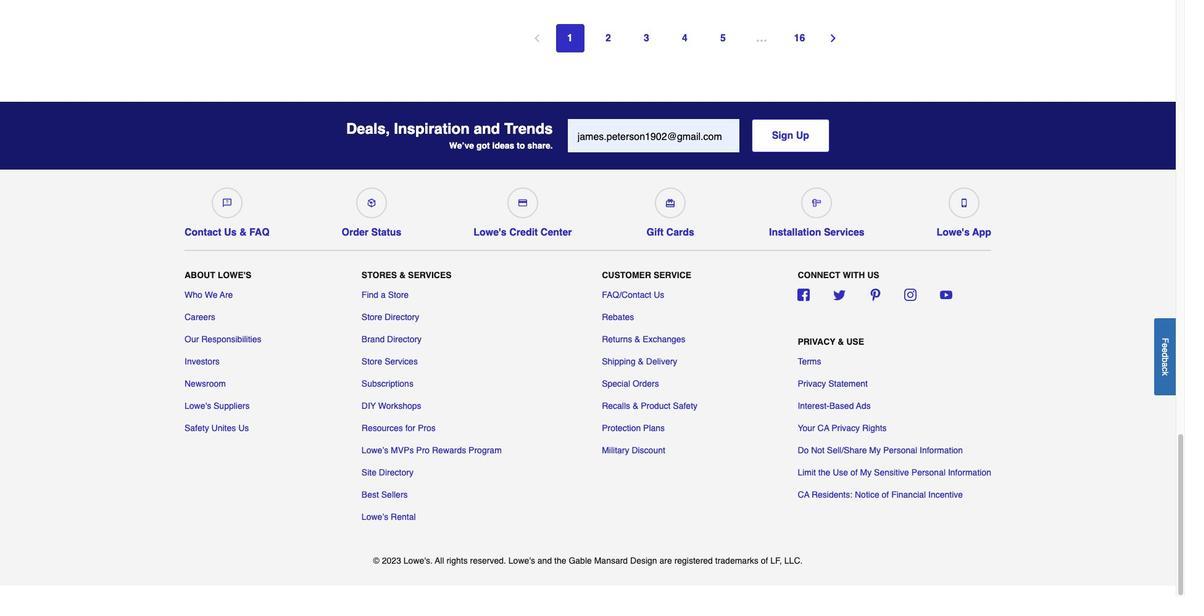 Task type: describe. For each thing, give the bounding box(es) containing it.
& for privacy & use
[[838, 337, 844, 347]]

4
[[682, 33, 688, 44]]

special orders
[[602, 379, 659, 389]]

rights
[[863, 424, 887, 434]]

lowe's credit center
[[474, 227, 572, 238]]

design
[[631, 557, 658, 567]]

diy workshops link
[[362, 400, 422, 413]]

terms link
[[798, 356, 822, 368]]

ca inside 'link'
[[818, 424, 830, 434]]

0 horizontal spatial the
[[555, 557, 567, 567]]

contact us & faq link
[[185, 183, 270, 239]]

rebates link
[[602, 312, 634, 324]]

registered
[[675, 557, 713, 567]]

privacy statement
[[798, 379, 868, 389]]

directory for brand directory
[[387, 335, 422, 345]]

protection
[[602, 424, 641, 434]]

diy workshops
[[362, 402, 422, 412]]

1 vertical spatial ca
[[798, 491, 810, 501]]

our
[[185, 335, 199, 345]]

a inside button
[[1161, 363, 1171, 367]]

resources
[[362, 424, 403, 434]]

got
[[477, 141, 490, 150]]

rental
[[391, 513, 416, 523]]

0 vertical spatial personal
[[884, 446, 918, 456]]

safety unites us link
[[185, 423, 249, 435]]

lowe's for lowe's credit center
[[474, 227, 507, 238]]

f e e d b a c k button
[[1155, 318, 1177, 396]]

subscriptions link
[[362, 378, 414, 391]]

military discount
[[602, 446, 666, 456]]

investors link
[[185, 356, 220, 368]]

sensitive
[[875, 468, 910, 478]]

interest-based ads link
[[798, 400, 871, 413]]

privacy & use
[[798, 337, 865, 347]]

who we are link
[[185, 289, 233, 302]]

share.
[[528, 141, 553, 150]]

privacy for privacy statement
[[798, 379, 827, 389]]

status
[[371, 227, 402, 238]]

store for directory
[[362, 313, 382, 323]]

brand directory link
[[362, 334, 422, 346]]

5
[[721, 33, 726, 44]]

we
[[205, 291, 218, 300]]

returns & exchanges link
[[602, 334, 686, 346]]

ca residents: notice of financial incentive link
[[798, 489, 963, 502]]

contact us & faq
[[185, 227, 270, 238]]

do
[[798, 446, 809, 456]]

1 vertical spatial services
[[408, 271, 452, 281]]

center
[[541, 227, 572, 238]]

us
[[868, 271, 880, 281]]

rebates
[[602, 313, 634, 323]]

lowe's for lowe's rental
[[362, 513, 389, 523]]

3 button
[[633, 24, 661, 52]]

product
[[641, 402, 671, 412]]

brand
[[362, 335, 385, 345]]

2
[[606, 33, 611, 44]]

sign up form
[[568, 119, 830, 153]]

program
[[469, 446, 502, 456]]

faq/contact us link
[[602, 289, 665, 302]]

protection plans
[[602, 424, 665, 434]]

directory for site directory
[[379, 468, 414, 478]]

who we are
[[185, 291, 233, 300]]

lowe's suppliers link
[[185, 400, 250, 413]]

contact
[[185, 227, 221, 238]]

f e e d b a c k
[[1161, 338, 1171, 376]]

1 horizontal spatial safety
[[673, 402, 698, 412]]

pickup image
[[367, 199, 376, 207]]

delivery
[[646, 357, 678, 367]]

faq/contact
[[602, 291, 652, 300]]

rewards
[[432, 446, 466, 456]]

& for stores & services
[[400, 271, 406, 281]]

chevron left image
[[531, 32, 543, 44]]

resources for pros
[[362, 424, 436, 434]]

are
[[660, 557, 672, 567]]

who
[[185, 291, 202, 300]]

do not sell/share my personal information link
[[798, 445, 963, 457]]

service
[[654, 271, 692, 281]]

investors
[[185, 357, 220, 367]]

unites
[[212, 424, 236, 434]]

f
[[1161, 338, 1171, 343]]

gift card image
[[667, 199, 675, 207]]

site directory
[[362, 468, 414, 478]]

sign up button
[[752, 119, 830, 153]]

customer care image
[[223, 199, 232, 207]]

for
[[406, 424, 416, 434]]

services for installation services
[[824, 227, 865, 238]]

diy
[[362, 402, 376, 412]]

resources for pros link
[[362, 423, 436, 435]]

credit card image
[[519, 199, 527, 207]]

& for shipping & delivery
[[638, 357, 644, 367]]

recalls & product safety
[[602, 402, 698, 412]]

returns & exchanges
[[602, 335, 686, 345]]

lowe's for lowe's app
[[937, 227, 970, 238]]

about
[[185, 271, 215, 281]]

youtube image
[[940, 289, 953, 302]]

lowe's.
[[404, 557, 433, 567]]

all
[[435, 557, 444, 567]]

lowe's right "reserved."
[[509, 557, 535, 567]]

use for &
[[847, 337, 865, 347]]

lowe's credit center link
[[474, 183, 572, 239]]

of for my
[[851, 468, 858, 478]]

trademarks
[[716, 557, 759, 567]]

pros
[[418, 424, 436, 434]]

& for recalls & product safety
[[633, 402, 639, 412]]

© 2023 lowe's. all rights reserved. lowe's and the gable mansard design are registered trademarks of lf, llc.
[[373, 557, 803, 567]]

privacy for privacy & use
[[798, 337, 836, 347]]

services for store services
[[385, 357, 418, 367]]

connect
[[798, 271, 841, 281]]

installation services link
[[770, 183, 865, 239]]

facebook image
[[798, 289, 811, 302]]

store services
[[362, 357, 418, 367]]



Task type: locate. For each thing, give the bounding box(es) containing it.
0 vertical spatial and
[[474, 120, 500, 138]]

cards
[[667, 227, 695, 238]]

the left the gable
[[555, 557, 567, 567]]

e up b
[[1161, 348, 1171, 353]]

my down rights
[[870, 446, 881, 456]]

0 vertical spatial ca
[[818, 424, 830, 434]]

orders
[[633, 379, 659, 389]]

faq/contact us
[[602, 291, 665, 300]]

lowe's down newsroom link
[[185, 402, 211, 412]]

services down brand directory on the bottom
[[385, 357, 418, 367]]

2 vertical spatial directory
[[379, 468, 414, 478]]

use for the
[[833, 468, 849, 478]]

ca
[[818, 424, 830, 434], [798, 491, 810, 501]]

2 vertical spatial privacy
[[832, 424, 860, 434]]

interest-
[[798, 402, 830, 412]]

us down customer service
[[654, 291, 665, 300]]

k
[[1161, 372, 1171, 376]]

2 vertical spatial services
[[385, 357, 418, 367]]

b
[[1161, 358, 1171, 363]]

1 horizontal spatial us
[[238, 424, 249, 434]]

faq
[[249, 227, 270, 238]]

the
[[819, 468, 831, 478], [555, 557, 567, 567]]

1 e from the top
[[1161, 343, 1171, 348]]

brand directory
[[362, 335, 422, 345]]

our responsibilities
[[185, 335, 262, 345]]

0 vertical spatial use
[[847, 337, 865, 347]]

us inside safety unites us link
[[238, 424, 249, 434]]

plans
[[644, 424, 665, 434]]

0 vertical spatial store
[[388, 291, 409, 300]]

2 vertical spatial store
[[362, 357, 382, 367]]

services up 'find a store'
[[408, 271, 452, 281]]

us for contact
[[224, 227, 237, 238]]

store directory
[[362, 313, 419, 323]]

responsibilities
[[201, 335, 262, 345]]

of left 'lf,'
[[761, 557, 769, 567]]

mansard
[[595, 557, 628, 567]]

1 vertical spatial use
[[833, 468, 849, 478]]

sell/share
[[827, 446, 867, 456]]

find a store
[[362, 291, 409, 300]]

returns
[[602, 335, 633, 345]]

lowe's left the credit
[[474, 227, 507, 238]]

0 vertical spatial of
[[851, 468, 858, 478]]

use down sell/share
[[833, 468, 849, 478]]

0 vertical spatial the
[[819, 468, 831, 478]]

& left faq
[[240, 227, 247, 238]]

lowe's for lowe's suppliers
[[185, 402, 211, 412]]

1 vertical spatial safety
[[185, 424, 209, 434]]

1 vertical spatial a
[[1161, 363, 1171, 367]]

instagram image
[[905, 289, 917, 302]]

pinterest image
[[869, 289, 882, 302]]

limit the use of my sensitive personal information
[[798, 468, 992, 478]]

0 vertical spatial lowe's
[[362, 446, 389, 456]]

lowe's left app
[[937, 227, 970, 238]]

chevron right image
[[827, 32, 840, 44]]

1 vertical spatial information
[[949, 468, 992, 478]]

1 vertical spatial and
[[538, 557, 552, 567]]

Email Address email field
[[568, 119, 740, 153]]

workshops
[[378, 402, 422, 412]]

up
[[797, 130, 810, 141]]

1 horizontal spatial the
[[819, 468, 831, 478]]

connect with us
[[798, 271, 880, 281]]

0 horizontal spatial us
[[224, 227, 237, 238]]

residents:
[[812, 491, 853, 501]]

privacy up sell/share
[[832, 424, 860, 434]]

my up notice
[[861, 468, 872, 478]]

dots image
[[757, 36, 767, 46]]

use
[[847, 337, 865, 347], [833, 468, 849, 478]]

of down sell/share
[[851, 468, 858, 478]]

installation services
[[770, 227, 865, 238]]

2 e from the top
[[1161, 348, 1171, 353]]

and up got at the left top of page
[[474, 120, 500, 138]]

3
[[644, 33, 650, 44]]

mobile image
[[960, 199, 969, 207]]

recalls & product safety link
[[602, 400, 698, 413]]

your
[[798, 424, 816, 434]]

lowe's app
[[937, 227, 992, 238]]

0 horizontal spatial a
[[381, 291, 386, 300]]

and
[[474, 120, 500, 138], [538, 557, 552, 567]]

recalls
[[602, 402, 631, 412]]

privacy up terms
[[798, 337, 836, 347]]

lowe's down best
[[362, 513, 389, 523]]

our responsibilities link
[[185, 334, 262, 346]]

store down stores & services
[[388, 291, 409, 300]]

0 vertical spatial my
[[870, 446, 881, 456]]

1 horizontal spatial ca
[[818, 424, 830, 434]]

of right notice
[[882, 491, 889, 501]]

2 horizontal spatial of
[[882, 491, 889, 501]]

order
[[342, 227, 369, 238]]

of for financial
[[882, 491, 889, 501]]

stores
[[362, 271, 397, 281]]

shipping
[[602, 357, 636, 367]]

1 vertical spatial store
[[362, 313, 382, 323]]

0 vertical spatial a
[[381, 291, 386, 300]]

customer service
[[602, 271, 692, 281]]

0 horizontal spatial and
[[474, 120, 500, 138]]

1 horizontal spatial a
[[1161, 363, 1171, 367]]

store down brand
[[362, 357, 382, 367]]

ca residents: notice of financial incentive
[[798, 491, 963, 501]]

site directory link
[[362, 467, 414, 480]]

terms
[[798, 357, 822, 367]]

1 button
[[556, 24, 585, 52]]

& right stores
[[400, 271, 406, 281]]

4 button
[[671, 24, 699, 52]]

safety left unites
[[185, 424, 209, 434]]

1 vertical spatial personal
[[912, 468, 946, 478]]

&
[[240, 227, 247, 238], [400, 271, 406, 281], [635, 335, 641, 345], [838, 337, 844, 347], [638, 357, 644, 367], [633, 402, 639, 412]]

lowe's rental
[[362, 513, 416, 523]]

lf,
[[771, 557, 782, 567]]

suppliers
[[214, 402, 250, 412]]

and inside deals, inspiration and trends we've got ideas to share.
[[474, 120, 500, 138]]

do not sell/share my personal information
[[798, 446, 963, 456]]

directory up the brand directory link
[[385, 313, 419, 323]]

1 vertical spatial the
[[555, 557, 567, 567]]

0 vertical spatial safety
[[673, 402, 698, 412]]

directory for store directory
[[385, 313, 419, 323]]

0 vertical spatial us
[[224, 227, 237, 238]]

store up brand
[[362, 313, 382, 323]]

your ca privacy rights
[[798, 424, 887, 434]]

us inside contact us & faq link
[[224, 227, 237, 238]]

lowe's for lowe's mvps pro rewards program
[[362, 446, 389, 456]]

e
[[1161, 343, 1171, 348], [1161, 348, 1171, 353]]

twitter image
[[834, 289, 846, 302]]

a up k in the bottom right of the page
[[1161, 363, 1171, 367]]

0 vertical spatial services
[[824, 227, 865, 238]]

& right recalls
[[633, 402, 639, 412]]

to
[[517, 141, 525, 150]]

2 lowe's from the top
[[362, 513, 389, 523]]

c
[[1161, 367, 1171, 372]]

0 vertical spatial directory
[[385, 313, 419, 323]]

1 vertical spatial directory
[[387, 335, 422, 345]]

pro
[[416, 446, 430, 456]]

& up statement
[[838, 337, 844, 347]]

e up d
[[1161, 343, 1171, 348]]

reserved.
[[470, 557, 506, 567]]

0 horizontal spatial safety
[[185, 424, 209, 434]]

financial
[[892, 491, 926, 501]]

0 vertical spatial information
[[920, 446, 963, 456]]

1 vertical spatial us
[[654, 291, 665, 300]]

1 vertical spatial of
[[882, 491, 889, 501]]

deals, inspiration and trends we've got ideas to share.
[[346, 120, 553, 150]]

safety right product
[[673, 402, 698, 412]]

installation
[[770, 227, 822, 238]]

military discount link
[[602, 445, 666, 457]]

us for faq/contact
[[654, 291, 665, 300]]

directory down 'store directory'
[[387, 335, 422, 345]]

not
[[812, 446, 825, 456]]

16 button
[[786, 24, 814, 52]]

2 horizontal spatial us
[[654, 291, 665, 300]]

us inside faq/contact us link
[[654, 291, 665, 300]]

lowe's mvps pro rewards program link
[[362, 445, 502, 457]]

customer
[[602, 271, 652, 281]]

0 horizontal spatial ca
[[798, 491, 810, 501]]

are
[[220, 291, 233, 300]]

order status link
[[342, 183, 402, 239]]

0 horizontal spatial of
[[761, 557, 769, 567]]

personal up limit the use of my sensitive personal information link
[[884, 446, 918, 456]]

about lowe's
[[185, 271, 252, 281]]

& for returns & exchanges
[[635, 335, 641, 345]]

directory up sellers
[[379, 468, 414, 478]]

ca right your
[[818, 424, 830, 434]]

careers link
[[185, 312, 215, 324]]

of
[[851, 468, 858, 478], [882, 491, 889, 501], [761, 557, 769, 567]]

services inside 'link'
[[824, 227, 865, 238]]

& right returns
[[635, 335, 641, 345]]

1 lowe's from the top
[[362, 446, 389, 456]]

ca down limit
[[798, 491, 810, 501]]

& left delivery
[[638, 357, 644, 367]]

the right limit
[[819, 468, 831, 478]]

safety unites us
[[185, 424, 249, 434]]

us right unites
[[238, 424, 249, 434]]

lowe's up "are"
[[218, 271, 252, 281]]

1 vertical spatial my
[[861, 468, 872, 478]]

services up connect with us
[[824, 227, 865, 238]]

incentive
[[929, 491, 963, 501]]

privacy
[[798, 337, 836, 347], [798, 379, 827, 389], [832, 424, 860, 434]]

1 vertical spatial lowe's
[[362, 513, 389, 523]]

order status
[[342, 227, 402, 238]]

lowe's up site in the bottom left of the page
[[362, 446, 389, 456]]

privacy inside 'link'
[[832, 424, 860, 434]]

1 horizontal spatial and
[[538, 557, 552, 567]]

privacy up interest-
[[798, 379, 827, 389]]

2 vertical spatial of
[[761, 557, 769, 567]]

us right the contact
[[224, 227, 237, 238]]

and left the gable
[[538, 557, 552, 567]]

d
[[1161, 353, 1171, 358]]

gift
[[647, 227, 664, 238]]

0 vertical spatial privacy
[[798, 337, 836, 347]]

store for services
[[362, 357, 382, 367]]

dimensions image
[[813, 199, 822, 207]]

1 vertical spatial privacy
[[798, 379, 827, 389]]

gift cards link
[[644, 183, 697, 239]]

personal up incentive
[[912, 468, 946, 478]]

statement
[[829, 379, 868, 389]]

lowe's rental link
[[362, 512, 416, 524]]

gable
[[569, 557, 592, 567]]

a right find
[[381, 291, 386, 300]]

1 horizontal spatial of
[[851, 468, 858, 478]]

mvps
[[391, 446, 414, 456]]

based
[[830, 402, 854, 412]]

2 vertical spatial us
[[238, 424, 249, 434]]

military
[[602, 446, 630, 456]]

use up statement
[[847, 337, 865, 347]]



Task type: vqa. For each thing, say whether or not it's contained in the screenshot.
the top arrow right icon
no



